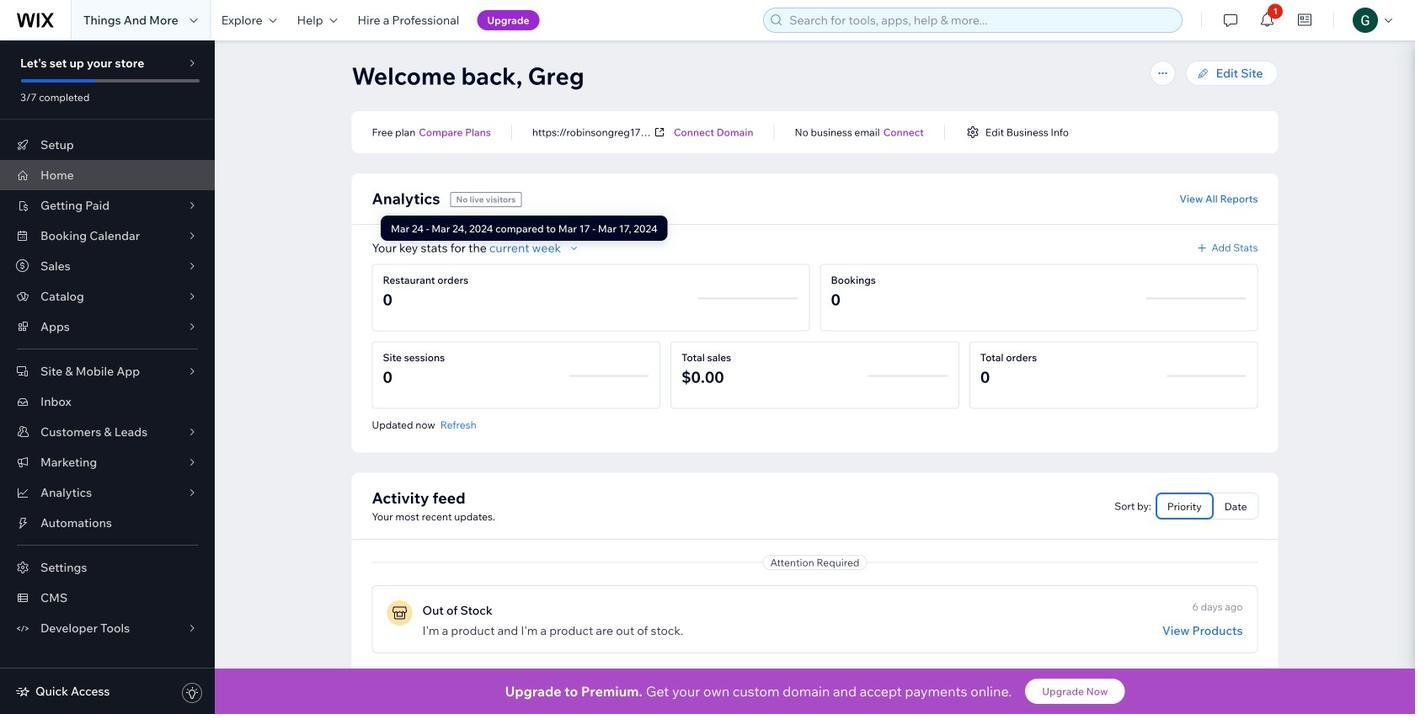 Task type: describe. For each thing, give the bounding box(es) containing it.
sidebar element
[[0, 40, 215, 714]]



Task type: locate. For each thing, give the bounding box(es) containing it.
Search for tools, apps, help & more... field
[[785, 8, 1177, 32]]



Task type: vqa. For each thing, say whether or not it's contained in the screenshot.
the site in popup button
no



